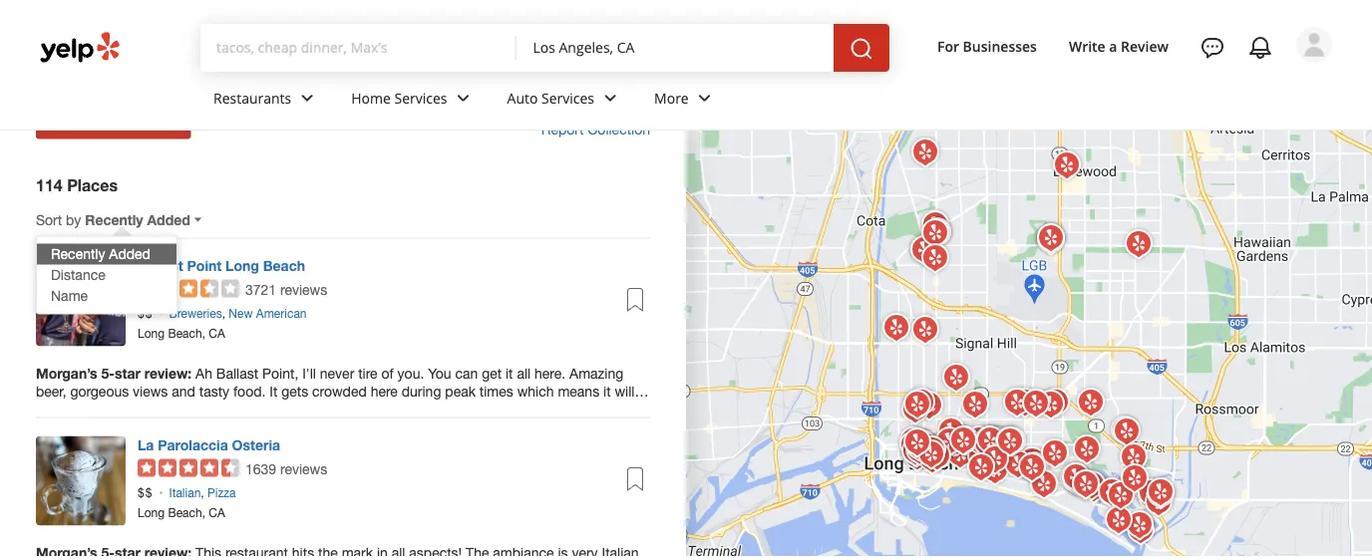 Task type: vqa. For each thing, say whether or not it's contained in the screenshot.
THE 'DRESSING,' in 3 CHICKEN CAESAR SALAD GRILLED CHICKEN, PLAIN, NO DRESSING, NO PARMESAN, NO CROUTONS, CELERY STICKS ($1.49), LOADED WAFFLE FRIES ($6.99)
no



Task type: describe. For each thing, give the bounding box(es) containing it.
ca for 1639
[[209, 506, 225, 520]]

address, neighborhood, city, state or zip text field
[[533, 37, 818, 57]]

search image
[[850, 37, 874, 61]]

services for home services
[[395, 88, 448, 107]]

la parolaccia osteria link
[[138, 437, 280, 454]]

beach, for point
[[168, 326, 206, 340]]

114 places
[[36, 176, 118, 195]]

long for point
[[138, 326, 165, 340]]

name link
[[37, 286, 177, 307]]

added inside recently added distance name
[[109, 246, 150, 262]]

24 chevron down v2 image for more
[[693, 86, 717, 110]]

pizza link
[[208, 486, 236, 500]]

write a review link
[[1062, 28, 1177, 64]]

home services link
[[335, 72, 491, 130]]

sort by recently added
[[36, 212, 190, 228]]

sort
[[36, 212, 62, 228]]

report
[[542, 121, 584, 137]]

la parolaccia osteria image
[[36, 437, 126, 526]]

recently inside recently added distance name
[[51, 246, 105, 262]]

home services
[[351, 88, 448, 107]]

italian link
[[169, 486, 201, 500]]

breweries , new american
[[169, 307, 307, 321]]

auto
[[507, 88, 538, 107]]

search image
[[850, 37, 874, 61]]

italian , pizza
[[169, 486, 236, 500]]

114
[[36, 176, 63, 195]]

la parolaccia osteria
[[138, 437, 280, 454]]

24 chevron down v2 image for auto services
[[599, 86, 623, 110]]

3.5 star rating image
[[138, 280, 239, 298]]

tacos, cheap dinner, Max's text field
[[217, 37, 501, 57]]

  text field for address, neighborhood, city, state or zip text box
[[533, 37, 818, 59]]

for businesses
[[938, 37, 1038, 55]]

restaurants
[[214, 88, 292, 107]]

, for 3721 reviews
[[222, 307, 225, 321]]

0 vertical spatial added
[[147, 212, 190, 228]]

  text field for tacos, cheap dinner, max's 'text field'
[[217, 37, 501, 59]]

name
[[51, 288, 88, 304]]

american
[[256, 307, 307, 321]]

bob b. image
[[1297, 27, 1333, 63]]

services for auto services
[[542, 88, 595, 107]]

new american link
[[229, 307, 307, 321]]

$$ for ballast point long beach
[[138, 307, 153, 321]]



Task type: locate. For each thing, give the bounding box(es) containing it.
1 vertical spatial $$
[[138, 486, 153, 500]]

added up the distance link on the left
[[109, 246, 150, 262]]

star
[[115, 365, 141, 382]]

3721
[[245, 281, 277, 298]]

24 chevron down v2 image left auto at the top of page
[[451, 86, 475, 110]]

1 horizontal spatial 24 chevron down v2 image
[[693, 86, 717, 110]]

report collection
[[542, 121, 651, 137]]

24 chevron down v2 image
[[451, 86, 475, 110], [599, 86, 623, 110]]

,
[[222, 307, 225, 321], [201, 486, 204, 500]]

0 vertical spatial ,
[[222, 307, 225, 321]]

1 vertical spatial added
[[109, 246, 150, 262]]

, for 1639 reviews
[[201, 486, 204, 500]]

2 reviews from the top
[[280, 461, 327, 477]]

added
[[147, 212, 190, 228], [109, 246, 150, 262]]

2 vertical spatial long
[[138, 506, 165, 520]]

  text field up home
[[217, 37, 501, 59]]

notifications image
[[1249, 36, 1273, 60], [1249, 36, 1273, 60]]

2 24 chevron down v2 image from the left
[[599, 86, 623, 110]]

italian
[[169, 486, 201, 500]]

None search field
[[201, 24, 914, 72]]

recently up distance
[[51, 246, 105, 262]]

menu containing recently added
[[37, 244, 177, 307]]

0 horizontal spatial 24 chevron down v2 image
[[296, 86, 319, 110]]

beach
[[263, 258, 305, 274]]

1 horizontal spatial   text field
[[533, 37, 818, 59]]

24 chevron down v2 image
[[296, 86, 319, 110], [693, 86, 717, 110]]

1 reviews from the top
[[280, 281, 327, 298]]

1 $$ from the top
[[138, 307, 153, 321]]

1639
[[245, 461, 277, 477]]

1 horizontal spatial 24 chevron down v2 image
[[599, 86, 623, 110]]

24 chevron down v2 image up the collection
[[599, 86, 623, 110]]

parolaccia
[[158, 437, 228, 454]]

1   text field from the left
[[217, 37, 501, 59]]

services inside auto services link
[[542, 88, 595, 107]]

long up 3721
[[226, 258, 259, 274]]

24 chevron down v2 image inside restaurants link
[[296, 86, 319, 110]]

ca down the breweries , new american
[[209, 326, 225, 340]]

long beach, ca for point
[[138, 326, 225, 340]]

restaurants link
[[198, 72, 335, 130]]

4.5 star rating image
[[138, 460, 239, 477]]

more
[[655, 88, 689, 107]]

menu
[[37, 244, 177, 307]]

morgan's 5-star review: link
[[36, 365, 651, 401]]

long up the review:
[[138, 326, 165, 340]]

0 vertical spatial long beach, ca
[[138, 326, 225, 340]]

1 vertical spatial beach,
[[168, 506, 206, 520]]

point
[[187, 258, 222, 274]]

collection
[[588, 121, 651, 137]]

review:
[[144, 365, 192, 382]]

pizza
[[208, 486, 236, 500]]

write
[[1069, 37, 1106, 55]]

1 horizontal spatial services
[[542, 88, 595, 107]]

ballast point long beach link
[[138, 258, 305, 274]]

0 vertical spatial reviews
[[280, 281, 327, 298]]

messages image
[[1201, 36, 1225, 60], [1201, 36, 1225, 60]]

recently added distance name
[[51, 246, 150, 304]]

write a review
[[1069, 37, 1169, 55]]

beach, down italian link
[[168, 506, 206, 520]]

more link
[[639, 72, 733, 130]]

long beach, ca
[[138, 326, 225, 340], [138, 506, 225, 520]]

long beach, ca for parolaccia
[[138, 506, 225, 520]]

$$ for la parolaccia osteria
[[138, 486, 153, 500]]

a
[[1110, 37, 1118, 55]]

0 horizontal spatial services
[[395, 88, 448, 107]]

24 chevron down v2 image inside the more link
[[693, 86, 717, 110]]

for businesses link
[[930, 28, 1046, 64]]

24 chevron down v2 image for restaurants
[[296, 86, 319, 110]]

auto services
[[507, 88, 595, 107]]

  text field up more
[[533, 37, 818, 59]]

, left new
[[222, 307, 225, 321]]

1 24 chevron down v2 image from the left
[[451, 86, 475, 110]]

0 horizontal spatial   text field
[[217, 37, 501, 59]]

added up ballast
[[147, 212, 190, 228]]

0 vertical spatial $$
[[138, 307, 153, 321]]

24 chevron down v2 image inside home services link
[[451, 86, 475, 110]]

1 24 chevron down v2 image from the left
[[296, 86, 319, 110]]

morgan's 5-star review:
[[36, 365, 196, 382]]

services right home
[[395, 88, 448, 107]]

by
[[66, 212, 81, 228]]

1 vertical spatial reviews
[[280, 461, 327, 477]]

beach, for parolaccia
[[168, 506, 206, 520]]

1 vertical spatial recently
[[51, 246, 105, 262]]

2 services from the left
[[542, 88, 595, 107]]

, left pizza link
[[201, 486, 204, 500]]

beach,
[[168, 326, 206, 340], [168, 506, 206, 520]]

24 chevron down v2 image inside auto services link
[[599, 86, 623, 110]]

ca down pizza link
[[209, 506, 225, 520]]

1 ca from the top
[[209, 326, 225, 340]]

1 long beach, ca from the top
[[138, 326, 225, 340]]

ballast point long beach
[[138, 258, 305, 274]]

2 ca from the top
[[209, 506, 225, 520]]

0 vertical spatial beach,
[[168, 326, 206, 340]]

0 vertical spatial recently
[[85, 212, 143, 228]]

1 vertical spatial long beach, ca
[[138, 506, 225, 520]]

review
[[1122, 37, 1169, 55]]

home
[[351, 88, 391, 107]]

$$ left the italian
[[138, 486, 153, 500]]

distance
[[51, 267, 105, 283]]

$$ down "3.5 star rating" image in the left bottom of the page
[[138, 307, 153, 321]]

1 services from the left
[[395, 88, 448, 107]]

long
[[226, 258, 259, 274], [138, 326, 165, 340], [138, 506, 165, 520]]

2 24 chevron down v2 image from the left
[[693, 86, 717, 110]]

for
[[938, 37, 960, 55]]

ballast point long beach image
[[36, 257, 126, 347]]

  text field
[[217, 37, 501, 59], [533, 37, 818, 59]]

reviews
[[280, 281, 327, 298], [280, 461, 327, 477]]

recently
[[85, 212, 143, 228], [51, 246, 105, 262]]

businesses
[[963, 37, 1038, 55]]

1 vertical spatial ca
[[209, 506, 225, 520]]

auto services link
[[491, 72, 639, 130]]

1639 reviews
[[245, 461, 327, 477]]

places
[[67, 176, 118, 195]]

services
[[395, 88, 448, 107], [542, 88, 595, 107]]

$$
[[138, 307, 153, 321], [138, 486, 153, 500]]

report collection link
[[542, 121, 651, 137]]

breweries link
[[169, 307, 222, 321]]

1 beach, from the top
[[168, 326, 206, 340]]

reviews for ballast point long beach
[[280, 281, 327, 298]]

1 vertical spatial long
[[138, 326, 165, 340]]

la
[[138, 437, 154, 454]]

0 vertical spatial ca
[[209, 326, 225, 340]]

ca
[[209, 326, 225, 340], [209, 506, 225, 520]]

5-
[[101, 365, 115, 382]]

beach, down breweries at left
[[168, 326, 206, 340]]

long beach, ca down italian link
[[138, 506, 225, 520]]

reviews for la parolaccia osteria
[[280, 461, 327, 477]]

breweries
[[169, 307, 222, 321]]

24 chevron down v2 image for home services
[[451, 86, 475, 110]]

0 vertical spatial long
[[226, 258, 259, 274]]

3721 reviews
[[245, 281, 327, 298]]

reviews down beach
[[280, 281, 327, 298]]

2 $$ from the top
[[138, 486, 153, 500]]

reviews right 1639
[[280, 461, 327, 477]]

24 chevron down v2 image right more
[[693, 86, 717, 110]]

long beach, ca down breweries at left
[[138, 326, 225, 340]]

recently added link
[[37, 244, 177, 265]]

osteria
[[232, 437, 280, 454]]

1 horizontal spatial ,
[[222, 307, 225, 321]]

1 vertical spatial ,
[[201, 486, 204, 500]]

map region
[[601, 113, 1373, 558]]

long for parolaccia
[[138, 506, 165, 520]]

services inside home services link
[[395, 88, 448, 107]]

recently up recently added link
[[85, 212, 143, 228]]

long down 4.5 star rating image on the bottom left
[[138, 506, 165, 520]]

24 chevron down v2 image right restaurants
[[296, 86, 319, 110]]

0 horizontal spatial ,
[[201, 486, 204, 500]]

ballast
[[138, 258, 183, 274]]

2   text field from the left
[[533, 37, 818, 59]]

services up report
[[542, 88, 595, 107]]

morgan's
[[36, 365, 97, 382]]

distance link
[[37, 265, 177, 286]]

2 beach, from the top
[[168, 506, 206, 520]]

0 horizontal spatial 24 chevron down v2 image
[[451, 86, 475, 110]]

ca for 3721
[[209, 326, 225, 340]]

new
[[229, 307, 253, 321]]

2 long beach, ca from the top
[[138, 506, 225, 520]]



